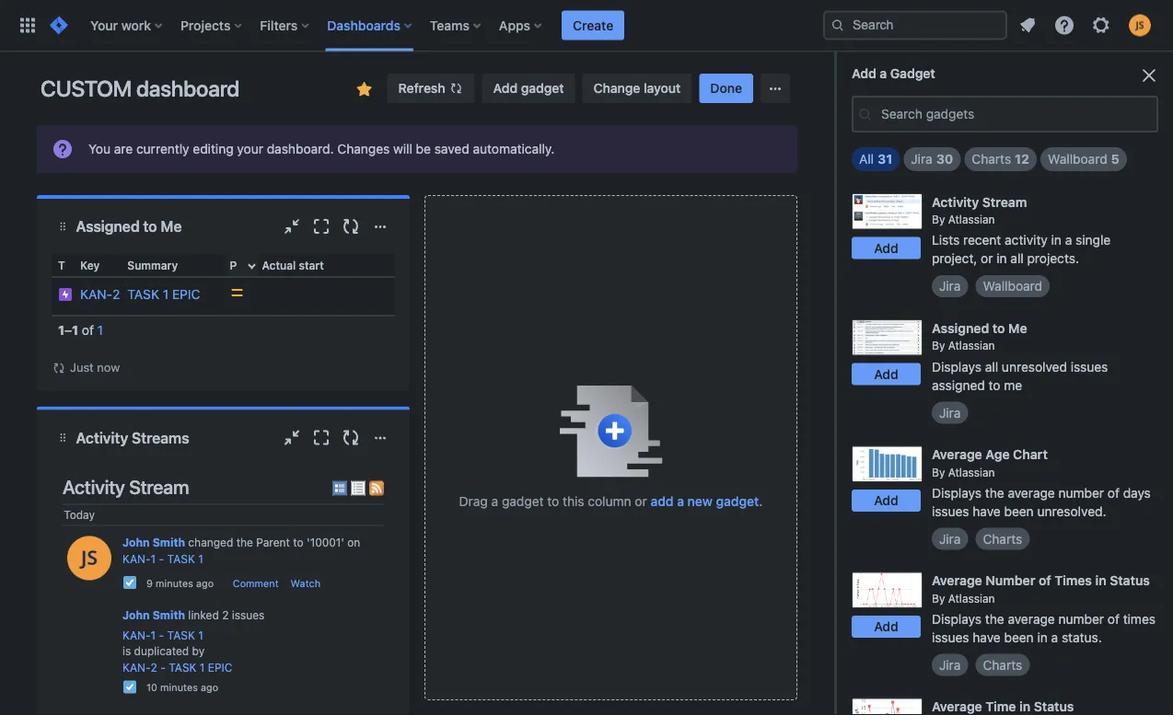 Task type: locate. For each thing, give the bounding box(es) containing it.
assigned to me region
[[52, 254, 395, 377]]

1 vertical spatial epic
[[208, 661, 232, 674]]

2 john smith link from the top
[[122, 609, 185, 622]]

change layout
[[594, 81, 681, 96]]

the left the parent
[[236, 537, 253, 549]]

john
[[122, 537, 150, 549], [122, 609, 150, 622]]

0 vertical spatial displays
[[932, 359, 982, 374]]

been down number
[[1004, 630, 1034, 645]]

kan- inside john smith changed the parent to '10001' on kan-1 - task 1
[[122, 553, 151, 565]]

1 john from the top
[[122, 537, 150, 549]]

atlassian
[[948, 213, 995, 226], [948, 339, 995, 352], [948, 466, 995, 479], [948, 592, 995, 605]]

4 add button from the top
[[852, 616, 921, 638]]

or left add
[[635, 494, 647, 509]]

2 average from the top
[[932, 573, 982, 588]]

me up summary
[[161, 218, 182, 235]]

1 average from the top
[[1008, 485, 1055, 500]]

3 average from the top
[[932, 699, 982, 715]]

kan-2 - task 1 epic link
[[122, 661, 232, 674]]

to
[[143, 218, 157, 235], [993, 321, 1005, 336], [989, 377, 1001, 393], [547, 494, 559, 509], [293, 537, 304, 549]]

3 add button from the top
[[852, 490, 921, 512]]

the
[[985, 485, 1004, 500], [236, 537, 253, 549], [985, 612, 1004, 627]]

0 horizontal spatial me
[[161, 218, 182, 235]]

3 by from the top
[[932, 466, 945, 479]]

charts left 12
[[972, 151, 1011, 167]]

1 vertical spatial the
[[236, 537, 253, 549]]

0 vertical spatial number
[[1059, 485, 1104, 500]]

status inside average number of times in status by atlassian displays the average number of times issues have been in a status.
[[1110, 573, 1150, 588]]

times
[[1123, 612, 1156, 627]]

2 vertical spatial displays
[[932, 612, 982, 627]]

add button down assigned to me image
[[852, 363, 921, 385]]

average down chart
[[1008, 485, 1055, 500]]

1 vertical spatial smith
[[153, 609, 185, 622]]

wallboard left "5"
[[1048, 151, 1108, 167]]

2 add button from the top
[[852, 363, 921, 385]]

0 vertical spatial -
[[159, 553, 164, 565]]

by inside activity stream by atlassian lists recent activity in a single project, or in all projects.
[[932, 213, 945, 226]]

john down task image
[[122, 609, 150, 622]]

1 vertical spatial number
[[1059, 612, 1104, 627]]

john smith link
[[122, 537, 185, 549], [122, 609, 185, 622]]

2 by from the top
[[932, 339, 945, 352]]

refresh activity streams image
[[340, 427, 362, 449]]

9
[[146, 577, 153, 589]]

0 horizontal spatial wallboard
[[983, 279, 1043, 294]]

gadget down apps popup button
[[521, 81, 564, 96]]

1 vertical spatial all
[[985, 359, 998, 374]]

ago
[[196, 577, 214, 589], [201, 682, 218, 694]]

layout
[[644, 81, 681, 96]]

average age chart image
[[852, 446, 923, 482]]

have
[[973, 504, 1001, 519], [973, 630, 1001, 645]]

1 have from the top
[[973, 504, 1001, 519]]

3 displays from the top
[[932, 612, 982, 627]]

1 been from the top
[[1004, 504, 1034, 519]]

1 vertical spatial average
[[932, 573, 982, 588]]

create
[[573, 17, 614, 33]]

smith inside john smith linked 2 issues kan-1 - task 1 is duplicated by kan-2 - task 1 epic
[[153, 609, 185, 622]]

1 down changed
[[198, 553, 203, 565]]

epic up 10 minutes ago
[[208, 661, 232, 674]]

by up assigned
[[932, 339, 945, 352]]

settings image
[[1090, 14, 1112, 36]]

been
[[1004, 504, 1034, 519], [1004, 630, 1034, 645]]

john smith link for kan-
[[122, 537, 185, 549]]

number up status. at the right
[[1059, 612, 1104, 627]]

number up unresolved.
[[1059, 485, 1104, 500]]

changed
[[188, 537, 233, 549]]

activity up lists
[[932, 194, 979, 209]]

add
[[651, 494, 674, 509]]

0 vertical spatial average
[[1008, 485, 1055, 500]]

ago up linked
[[196, 577, 214, 589]]

1 smith from the top
[[153, 537, 185, 549]]

0 vertical spatial 2
[[112, 287, 120, 302]]

3 atlassian from the top
[[948, 466, 995, 479]]

epic image
[[58, 287, 73, 302]]

2 vertical spatial activity
[[63, 476, 125, 499]]

jira
[[911, 151, 933, 167], [939, 279, 961, 294], [939, 405, 961, 420], [939, 531, 961, 546], [939, 658, 961, 673]]

gadget
[[521, 81, 564, 96], [502, 494, 544, 509], [716, 494, 759, 509]]

1 horizontal spatial assigned
[[932, 321, 989, 336]]

0 vertical spatial kan-1 - task 1 link
[[122, 553, 203, 565]]

minutes down kan-2 - task 1 epic link
[[160, 682, 198, 694]]

1 horizontal spatial stream
[[982, 194, 1027, 209]]

activity stream
[[63, 476, 189, 499]]

- up 'duplicated'
[[159, 629, 164, 642]]

0 horizontal spatial 2
[[112, 287, 120, 302]]

1 displays from the top
[[932, 359, 982, 374]]

project,
[[932, 251, 977, 266]]

notifications image
[[1017, 14, 1039, 36]]

days
[[1123, 485, 1151, 500]]

displays for displays all unresolved issues assigned to me
[[932, 359, 982, 374]]

wallboard down activity
[[983, 279, 1043, 294]]

kan- down key
[[80, 287, 112, 302]]

average left age at the bottom right of the page
[[932, 447, 982, 462]]

1 vertical spatial status
[[1034, 699, 1074, 715]]

0 horizontal spatial epic
[[172, 287, 200, 302]]

1 vertical spatial 2
[[222, 609, 229, 622]]

chart
[[1013, 447, 1048, 462]]

1 vertical spatial charts
[[983, 531, 1022, 546]]

displays inside average age chart by atlassian displays the average number of days issues have been unresolved.
[[932, 485, 982, 500]]

1 vertical spatial wallboard
[[983, 279, 1043, 294]]

smith down '9 minutes ago' at the left
[[153, 609, 185, 622]]

epic down summary
[[172, 287, 200, 302]]

2 have from the top
[[973, 630, 1001, 645]]

of inside assigned to me region
[[82, 323, 94, 338]]

1 up by
[[198, 629, 203, 642]]

1 vertical spatial john smith link
[[122, 609, 185, 622]]

charts up 'average time in status'
[[983, 658, 1022, 673]]

just now
[[70, 361, 120, 374]]

1 vertical spatial average
[[1008, 612, 1055, 627]]

0 vertical spatial the
[[985, 485, 1004, 500]]

on
[[347, 537, 360, 549]]

me up unresolved
[[1008, 321, 1027, 336]]

activity stream image
[[852, 193, 923, 230]]

add right refresh icon
[[493, 81, 518, 96]]

stream down charts 12
[[982, 194, 1027, 209]]

4 by from the top
[[932, 592, 945, 605]]

have inside average age chart by atlassian displays the average number of days issues have been unresolved.
[[973, 504, 1001, 519]]

1 vertical spatial -
[[159, 629, 164, 642]]

been inside average number of times in status by atlassian displays the average number of times issues have been in a status.
[[1004, 630, 1034, 645]]

0 vertical spatial average
[[932, 447, 982, 462]]

1 vertical spatial displays
[[932, 485, 982, 500]]

0 vertical spatial wallboard
[[1048, 151, 1108, 167]]

single
[[1076, 233, 1111, 248]]

2 average from the top
[[1008, 612, 1055, 627]]

task 1 epic link
[[127, 287, 200, 302]]

by inside assigned to me by atlassian displays all unresolved issues assigned to me
[[932, 339, 945, 352]]

2 number from the top
[[1059, 612, 1104, 627]]

been left unresolved.
[[1004, 504, 1034, 519]]

issues inside assigned to me by atlassian displays all unresolved issues assigned to me
[[1071, 359, 1108, 374]]

now
[[97, 361, 120, 374]]

1 vertical spatial or
[[635, 494, 647, 509]]

minutes for 10
[[160, 682, 198, 694]]

task image
[[122, 680, 137, 695]]

1 vertical spatial assigned
[[932, 321, 989, 336]]

me
[[161, 218, 182, 235], [1008, 321, 1027, 336]]

minimize activity streams image
[[281, 427, 303, 449]]

1 vertical spatial have
[[973, 630, 1001, 645]]

a right drag
[[491, 494, 498, 509]]

1 john smith link from the top
[[122, 537, 185, 549]]

your profile and settings image
[[1129, 14, 1151, 36]]

0 vertical spatial have
[[973, 504, 1001, 519]]

kan-1 - task 1 link up 'duplicated'
[[122, 629, 203, 642]]

all down activity
[[1011, 251, 1024, 266]]

0 horizontal spatial status
[[1034, 699, 1074, 715]]

1 by from the top
[[932, 213, 945, 226]]

average down number
[[1008, 612, 1055, 627]]

0 vertical spatial epic
[[172, 287, 200, 302]]

0 vertical spatial stream
[[982, 194, 1027, 209]]

or down 'recent'
[[981, 251, 993, 266]]

atlassian down number
[[948, 592, 995, 605]]

projects
[[180, 17, 231, 33]]

activity up activity stream
[[76, 429, 128, 447]]

the down age at the bottom right of the page
[[985, 485, 1004, 500]]

john smith linked 2 issues kan-1 - task 1 is duplicated by kan-2 - task 1 epic
[[122, 609, 265, 674]]

streams
[[132, 429, 189, 447]]

0 vertical spatial ago
[[196, 577, 214, 589]]

1 add button from the top
[[852, 237, 921, 259]]

number inside average age chart by atlassian displays the average number of days issues have been unresolved.
[[1059, 485, 1104, 500]]

done
[[710, 81, 742, 96]]

1 horizontal spatial 2
[[151, 661, 157, 674]]

primary element
[[11, 0, 823, 51]]

smith for changed the parent to '10001' on
[[153, 537, 185, 549]]

refresh
[[398, 81, 445, 96]]

activity for activity stream
[[63, 476, 125, 499]]

have down age at the bottom right of the page
[[973, 504, 1001, 519]]

0 horizontal spatial assigned
[[76, 218, 140, 235]]

atlassian up 'recent'
[[948, 213, 995, 226]]

stream inside activity stream by atlassian lists recent activity in a single project, or in all projects.
[[982, 194, 1027, 209]]

- down 'duplicated'
[[160, 661, 166, 674]]

a inside activity stream by atlassian lists recent activity in a single project, or in all projects.
[[1065, 233, 1072, 248]]

average inside average number of times in status by atlassian displays the average number of times issues have been in a status.
[[932, 573, 982, 588]]

in
[[1051, 233, 1062, 248], [997, 251, 1007, 266], [1095, 573, 1107, 588], [1037, 630, 1048, 645], [1020, 699, 1031, 715]]

jira software image
[[48, 14, 70, 36], [48, 14, 70, 36]]

wallboard 5
[[1048, 151, 1120, 167]]

assigned to me image
[[852, 320, 923, 356]]

to inside john smith changed the parent to '10001' on kan-1 - task 1
[[293, 537, 304, 549]]

'10001'
[[307, 537, 344, 549]]

recent
[[963, 233, 1001, 248]]

average left number
[[932, 573, 982, 588]]

average inside average number of times in status by atlassian displays the average number of times issues have been in a status.
[[1008, 612, 1055, 627]]

atlassian inside assigned to me by atlassian displays all unresolved issues assigned to me
[[948, 339, 995, 352]]

displays inside assigned to me by atlassian displays all unresolved issues assigned to me
[[932, 359, 982, 374]]

2 displays from the top
[[932, 485, 982, 500]]

me inside assigned to me by atlassian displays all unresolved issues assigned to me
[[1008, 321, 1027, 336]]

1 horizontal spatial all
[[1011, 251, 1024, 266]]

2 vertical spatial the
[[985, 612, 1004, 627]]

average number of times in status image
[[852, 572, 923, 609]]

1 up 'duplicated'
[[151, 629, 156, 642]]

change
[[594, 81, 640, 96]]

projects button
[[175, 11, 249, 40]]

john smith link down 9
[[122, 609, 185, 622]]

Search field
[[823, 11, 1007, 40]]

task down summary
[[127, 287, 159, 302]]

jira for activity stream
[[939, 279, 961, 294]]

assigned to me
[[76, 218, 182, 235]]

2 vertical spatial charts
[[983, 658, 1022, 673]]

smith inside john smith changed the parent to '10001' on kan-1 - task 1
[[153, 537, 185, 549]]

status up times
[[1110, 573, 1150, 588]]

watch link
[[291, 577, 321, 589]]

john for john smith changed the parent to '10001' on kan-1 - task 1
[[122, 537, 150, 549]]

by
[[932, 213, 945, 226], [932, 339, 945, 352], [932, 466, 945, 479], [932, 592, 945, 605]]

2 been from the top
[[1004, 630, 1034, 645]]

in left status. at the right
[[1037, 630, 1048, 645]]

5
[[1111, 151, 1120, 167]]

the down number
[[985, 612, 1004, 627]]

assigned up key
[[76, 218, 140, 235]]

jira for average number of times in status
[[939, 658, 961, 673]]

maximize activity streams image
[[310, 427, 332, 449]]

issues inside average age chart by atlassian displays the average number of days issues have been unresolved.
[[932, 504, 969, 519]]

0 vertical spatial been
[[1004, 504, 1034, 519]]

0 horizontal spatial all
[[985, 359, 998, 374]]

work
[[121, 17, 151, 33]]

all
[[1011, 251, 1024, 266], [985, 359, 998, 374]]

0 vertical spatial smith
[[153, 537, 185, 549]]

1 atlassian from the top
[[948, 213, 995, 226]]

- up '9 minutes ago' at the left
[[159, 553, 164, 565]]

1 vertical spatial me
[[1008, 321, 1027, 336]]

comment link
[[233, 577, 279, 589]]

gadget right drag
[[502, 494, 544, 509]]

to left this
[[547, 494, 559, 509]]

1 average from the top
[[932, 447, 982, 462]]

kan- down is
[[122, 661, 151, 674]]

charts for number
[[983, 658, 1022, 673]]

add down activity stream image
[[874, 240, 899, 256]]

task
[[127, 287, 159, 302], [167, 553, 195, 565], [167, 629, 195, 642], [169, 661, 197, 674]]

1 vertical spatial kan-1 - task 1 link
[[122, 629, 203, 642]]

all inside activity stream by atlassian lists recent activity in a single project, or in all projects.
[[1011, 251, 1024, 266]]

average
[[1008, 485, 1055, 500], [1008, 612, 1055, 627]]

2 vertical spatial average
[[932, 699, 982, 715]]

all
[[859, 151, 874, 167]]

1 vertical spatial stream
[[129, 476, 189, 499]]

0 vertical spatial status
[[1110, 573, 1150, 588]]

create button
[[562, 11, 625, 40]]

4 atlassian from the top
[[948, 592, 995, 605]]

1 vertical spatial been
[[1004, 630, 1034, 645]]

1 down epic icon at the top of the page
[[58, 323, 64, 338]]

stream
[[982, 194, 1027, 209], [129, 476, 189, 499]]

john up task image
[[122, 537, 150, 549]]

1 right the –
[[97, 323, 103, 338]]

smith left changed
[[153, 537, 185, 549]]

atlassian up assigned
[[948, 339, 995, 352]]

assigned for assigned to me by atlassian displays all unresolved issues assigned to me
[[932, 321, 989, 336]]

1 vertical spatial john
[[122, 609, 150, 622]]

maximize assigned to me image
[[310, 215, 332, 238]]

1 horizontal spatial wallboard
[[1048, 151, 1108, 167]]

1 down summary
[[163, 287, 169, 302]]

add button down average age chart image
[[852, 490, 921, 512]]

to right the parent
[[293, 537, 304, 549]]

1 horizontal spatial me
[[1008, 321, 1027, 336]]

0 vertical spatial or
[[981, 251, 993, 266]]

0 vertical spatial minutes
[[156, 577, 193, 589]]

1 number from the top
[[1059, 485, 1104, 500]]

task up '9 minutes ago' at the left
[[167, 553, 195, 565]]

2 smith from the top
[[153, 609, 185, 622]]

add down assigned to me image
[[874, 367, 899, 382]]

assigned inside assigned to me by atlassian displays all unresolved issues assigned to me
[[932, 321, 989, 336]]

0 vertical spatial all
[[1011, 251, 1024, 266]]

1 vertical spatial ago
[[201, 682, 218, 694]]

add button
[[852, 237, 921, 259], [852, 363, 921, 385], [852, 490, 921, 512], [852, 616, 921, 638]]

unresolved
[[1002, 359, 1067, 374]]

9 minutes ago
[[146, 577, 214, 589]]

average left time
[[932, 699, 982, 715]]

assigned to me by atlassian displays all unresolved issues assigned to me
[[932, 321, 1108, 393]]

1 horizontal spatial or
[[981, 251, 993, 266]]

drag a gadget to this column or add a new gadget .
[[459, 494, 763, 509]]

0 vertical spatial activity
[[932, 194, 979, 209]]

actual
[[262, 259, 296, 272]]

by right average age chart image
[[932, 466, 945, 479]]

john inside john smith linked 2 issues kan-1 - task 1 is duplicated by kan-2 - task 1 epic
[[122, 609, 150, 622]]

add button for displays all unresolved issues assigned to me
[[852, 363, 921, 385]]

linked
[[188, 609, 219, 622]]

by right average number of times in status image
[[932, 592, 945, 605]]

1 vertical spatial minutes
[[160, 682, 198, 694]]

unresolved.
[[1037, 504, 1106, 519]]

will
[[393, 141, 412, 157]]

0 vertical spatial john smith link
[[122, 537, 185, 549]]

john inside john smith changed the parent to '10001' on kan-1 - task 1
[[122, 537, 150, 549]]

assigned up assigned
[[932, 321, 989, 336]]

1 vertical spatial activity
[[76, 429, 128, 447]]

kan- up task image
[[122, 553, 151, 565]]

0 horizontal spatial stream
[[129, 476, 189, 499]]

ago down by
[[201, 682, 218, 694]]

–
[[64, 323, 72, 338]]

been inside average age chart by atlassian displays the average number of days issues have been unresolved.
[[1004, 504, 1034, 519]]

a up projects.
[[1065, 233, 1072, 248]]

- inside john smith changed the parent to '10001' on kan-1 - task 1
[[159, 553, 164, 565]]

atlassian down age at the bottom right of the page
[[948, 466, 995, 479]]

activity up today
[[63, 476, 125, 499]]

apps button
[[494, 11, 549, 40]]

charts
[[972, 151, 1011, 167], [983, 531, 1022, 546], [983, 658, 1022, 673]]

kan-1 - task 1 link up 9
[[122, 553, 203, 565]]

task image
[[122, 576, 137, 591]]

2 vertical spatial -
[[160, 661, 166, 674]]

status right time
[[1034, 699, 1074, 715]]

minutes right 9
[[156, 577, 193, 589]]

add button down activity stream image
[[852, 237, 921, 259]]

average inside average age chart by atlassian displays the average number of days issues have been unresolved.
[[932, 447, 982, 462]]

star custom dashboard image
[[353, 78, 375, 100]]

add down average age chart image
[[874, 493, 899, 508]]

activity
[[932, 194, 979, 209], [76, 429, 128, 447], [63, 476, 125, 499]]

1 horizontal spatial epic
[[208, 661, 232, 674]]

have down number
[[973, 630, 1001, 645]]

help image
[[1053, 14, 1076, 36]]

charts up number
[[983, 531, 1022, 546]]

activity inside activity stream by atlassian lists recent activity in a single project, or in all projects.
[[932, 194, 979, 209]]

banner
[[0, 0, 1173, 52]]

1
[[163, 287, 169, 302], [58, 323, 64, 338], [72, 323, 78, 338], [97, 323, 103, 338], [151, 553, 156, 565], [198, 553, 203, 565], [151, 629, 156, 642], [198, 629, 203, 642], [200, 661, 205, 674]]

add button for displays the average number of days issues have been unresolved.
[[852, 490, 921, 512]]

more actions for assigned to me gadget image
[[369, 215, 391, 238]]

more actions for activity streams gadget image
[[369, 427, 391, 449]]

2 atlassian from the top
[[948, 339, 995, 352]]

displays
[[932, 359, 982, 374], [932, 485, 982, 500], [932, 612, 982, 627]]

0 vertical spatial me
[[161, 218, 182, 235]]

actual start
[[262, 259, 324, 272]]

0 vertical spatial assigned
[[76, 218, 140, 235]]

2 kan-1 - task 1 link from the top
[[122, 629, 203, 642]]

medium image
[[230, 285, 244, 300]]

1 horizontal spatial status
[[1110, 573, 1150, 588]]

to up summary
[[143, 218, 157, 235]]

0 vertical spatial john
[[122, 537, 150, 549]]

or
[[981, 251, 993, 266], [635, 494, 647, 509]]

to left me
[[989, 377, 1001, 393]]

all up assigned
[[985, 359, 998, 374]]

activity for activity streams
[[76, 429, 128, 447]]

2 john from the top
[[122, 609, 150, 622]]

add down average number of times in status image
[[874, 619, 899, 634]]

add button down average number of times in status image
[[852, 616, 921, 638]]

wallboard for wallboard 5
[[1048, 151, 1108, 167]]

average inside average age chart by atlassian displays the average number of days issues have been unresolved.
[[1008, 485, 1055, 500]]

john smith link up 9
[[122, 537, 185, 549]]



Task type: describe. For each thing, give the bounding box(es) containing it.
in right times
[[1095, 573, 1107, 588]]

john smith link for task
[[122, 609, 185, 622]]

activity streams
[[76, 429, 189, 447]]

be
[[416, 141, 431, 157]]

1 – 1 of 1
[[58, 323, 103, 338]]

your work button
[[85, 11, 169, 40]]

done link
[[699, 74, 753, 103]]

add inside button
[[493, 81, 518, 96]]

2 horizontal spatial 2
[[222, 609, 229, 622]]

atlassian inside average number of times in status by atlassian displays the average number of times issues have been in a status.
[[948, 592, 995, 605]]

add gadget img image
[[560, 385, 662, 477]]

more dashboard actions image
[[764, 77, 786, 99]]

assigned
[[932, 377, 985, 393]]

number inside average number of times in status by atlassian displays the average number of times issues have been in a status.
[[1059, 612, 1104, 627]]

ago for 9 minutes ago
[[196, 577, 214, 589]]

0 horizontal spatial or
[[635, 494, 647, 509]]

add a new gadget button
[[651, 492, 759, 511]]

lists
[[932, 233, 960, 248]]

all 31
[[859, 151, 893, 167]]

all inside assigned to me by atlassian displays all unresolved issues assigned to me
[[985, 359, 998, 374]]

add for activity stream
[[874, 240, 899, 256]]

stream for activity stream by atlassian lists recent activity in a single project, or in all projects.
[[982, 194, 1027, 209]]

a right add
[[677, 494, 684, 509]]

search image
[[831, 18, 845, 33]]

charts for age
[[983, 531, 1022, 546]]

dashboard.
[[267, 141, 334, 157]]

by
[[192, 645, 205, 658]]

minutes for 9
[[156, 577, 193, 589]]

in right time
[[1020, 699, 1031, 715]]

1 kan-1 - task 1 link from the top
[[122, 553, 203, 565]]

add button for lists recent activity in a single project, or in all projects.
[[852, 237, 921, 259]]

t
[[58, 259, 65, 272]]

the inside john smith changed the parent to '10001' on kan-1 - task 1
[[236, 537, 253, 549]]

john for john smith linked 2 issues kan-1 - task 1 is duplicated by kan-2 - task 1 epic
[[122, 609, 150, 622]]

jira for average age chart
[[939, 531, 961, 546]]

12
[[1015, 151, 1030, 167]]

a left the gadget
[[880, 66, 887, 81]]

atlassian inside activity stream by atlassian lists recent activity in a single project, or in all projects.
[[948, 213, 995, 226]]

duplicated
[[134, 645, 189, 658]]

30
[[936, 151, 953, 167]]

status.
[[1062, 630, 1102, 645]]

apps
[[499, 17, 531, 33]]

editing
[[193, 141, 234, 157]]

refresh assigned to me image
[[340, 215, 362, 238]]

activity for activity stream by atlassian lists recent activity in a single project, or in all projects.
[[932, 194, 979, 209]]

column
[[588, 494, 631, 509]]

p
[[230, 259, 237, 272]]

in down 'recent'
[[997, 251, 1007, 266]]

summary
[[127, 259, 178, 272]]

currently
[[136, 141, 189, 157]]

issues inside john smith linked 2 issues kan-1 - task 1 is duplicated by kan-2 - task 1 epic
[[232, 609, 265, 622]]

minimize assigned to me image
[[281, 215, 303, 238]]

by inside average number of times in status by atlassian displays the average number of times issues have been in a status.
[[932, 592, 945, 605]]

jira 30
[[911, 151, 953, 167]]

teams button
[[424, 11, 488, 40]]

refresh image
[[449, 81, 464, 96]]

new
[[688, 494, 713, 509]]

assigned for assigned to me
[[76, 218, 140, 235]]

banner containing your work
[[0, 0, 1173, 52]]

wallboard for wallboard
[[983, 279, 1043, 294]]

add for average number of times in status
[[874, 619, 899, 634]]

filters
[[260, 17, 298, 33]]

task up by
[[167, 629, 195, 642]]

you
[[88, 141, 111, 157]]

have inside average number of times in status by atlassian displays the average number of times issues have been in a status.
[[973, 630, 1001, 645]]

just
[[70, 361, 94, 374]]

add button for displays the average number of times issues have been in a status.
[[852, 616, 921, 638]]

this
[[563, 494, 584, 509]]

john smith changed the parent to '10001' on kan-1 - task 1
[[122, 537, 360, 565]]

key
[[80, 259, 100, 272]]

add gadget button
[[482, 74, 575, 103]]

.
[[759, 494, 763, 509]]

activity
[[1005, 233, 1048, 248]]

add for assigned to me
[[874, 367, 899, 382]]

me
[[1004, 377, 1022, 393]]

Search gadgets field
[[876, 98, 1157, 131]]

2 vertical spatial 2
[[151, 661, 157, 674]]

displays for displays the average number of days issues have been unresolved.
[[932, 485, 982, 500]]

custom dashboard
[[41, 76, 239, 101]]

appswitcher icon image
[[17, 14, 39, 36]]

2 inside assigned to me region
[[112, 287, 120, 302]]

to up unresolved
[[993, 321, 1005, 336]]

parent
[[256, 537, 290, 549]]

a inside average number of times in status by atlassian displays the average number of times issues have been in a status.
[[1051, 630, 1058, 645]]

in up projects.
[[1051, 233, 1062, 248]]

you are currently editing your dashboard. changes will be saved automatically.
[[88, 141, 555, 157]]

10
[[146, 682, 157, 694]]

gadget right new on the right of the page
[[716, 494, 759, 509]]

task inside assigned to me region
[[127, 287, 159, 302]]

of inside average age chart by atlassian displays the average number of days issues have been unresolved.
[[1108, 485, 1120, 500]]

1 up 9
[[151, 553, 156, 565]]

activity stream by atlassian lists recent activity in a single project, or in all projects.
[[932, 194, 1111, 266]]

displays inside average number of times in status by atlassian displays the average number of times issues have been in a status.
[[932, 612, 982, 627]]

is
[[122, 645, 131, 658]]

charts 12
[[972, 151, 1030, 167]]

by inside average age chart by atlassian displays the average number of days issues have been unresolved.
[[932, 466, 945, 479]]

drag
[[459, 494, 488, 509]]

1 link
[[97, 323, 103, 338]]

time
[[986, 699, 1016, 715]]

changes
[[337, 141, 390, 157]]

epic inside assigned to me region
[[172, 287, 200, 302]]

or inside activity stream by atlassian lists recent activity in a single project, or in all projects.
[[981, 251, 993, 266]]

me for assigned to me by atlassian displays all unresolved issues assigned to me
[[1008, 321, 1027, 336]]

average for average number of times in status
[[932, 573, 982, 588]]

times
[[1055, 573, 1092, 588]]

age
[[986, 447, 1010, 462]]

issues inside average number of times in status by atlassian displays the average number of times issues have been in a status.
[[932, 630, 969, 645]]

jira for assigned to me
[[939, 405, 961, 420]]

kan-2 link
[[80, 287, 120, 302]]

epic inside john smith linked 2 issues kan-1 - task 1 is duplicated by kan-2 - task 1 epic
[[208, 661, 232, 674]]

your
[[90, 17, 118, 33]]

31
[[878, 151, 893, 167]]

custom
[[41, 76, 132, 101]]

add left the gadget
[[852, 66, 877, 81]]

saved
[[434, 141, 469, 157]]

the inside average age chart by atlassian displays the average number of days issues have been unresolved.
[[985, 485, 1004, 500]]

number
[[986, 573, 1035, 588]]

start
[[299, 259, 324, 272]]

1 down by
[[200, 661, 205, 674]]

are
[[114, 141, 133, 157]]

add for average age chart
[[874, 493, 899, 508]]

your work
[[90, 17, 151, 33]]

1 left 1 link
[[72, 323, 78, 338]]

atlassian inside average age chart by atlassian displays the average number of days issues have been unresolved.
[[948, 466, 995, 479]]

10 minutes ago
[[146, 682, 218, 694]]

dashboards
[[327, 17, 400, 33]]

comment
[[233, 577, 279, 589]]

task inside john smith changed the parent to '10001' on kan-1 - task 1
[[167, 553, 195, 565]]

close icon image
[[1138, 64, 1160, 87]]

refresh button
[[387, 74, 475, 103]]

an arrow curved in a circular way on the button that refreshes the dashboard image
[[52, 361, 66, 376]]

kan- up is
[[122, 629, 151, 642]]

kan- inside assigned to me region
[[80, 287, 112, 302]]

kan-2 task 1 epic
[[80, 287, 200, 302]]

ago for 10 minutes ago
[[201, 682, 218, 694]]

teams
[[430, 17, 470, 33]]

average age chart by atlassian displays the average number of days issues have been unresolved.
[[932, 447, 1151, 519]]

average number of times in status by atlassian displays the average number of times issues have been in a status.
[[932, 573, 1156, 645]]

add gadget
[[493, 81, 564, 96]]

john smith image
[[67, 536, 111, 580]]

average time in status
[[932, 699, 1074, 715]]

the inside average number of times in status by atlassian displays the average number of times issues have been in a status.
[[985, 612, 1004, 627]]

me for assigned to me
[[161, 218, 182, 235]]

gadget inside button
[[521, 81, 564, 96]]

dashboard
[[136, 76, 239, 101]]

automatically.
[[473, 141, 555, 157]]

stream for activity stream
[[129, 476, 189, 499]]

filters button
[[255, 11, 316, 40]]

0 vertical spatial charts
[[972, 151, 1011, 167]]

task up 10 minutes ago
[[169, 661, 197, 674]]

smith for linked 2 issues
[[153, 609, 185, 622]]

average for average age chart
[[932, 447, 982, 462]]

add a gadget
[[852, 66, 935, 81]]



Task type: vqa. For each thing, say whether or not it's contained in the screenshot.
"Oct"
no



